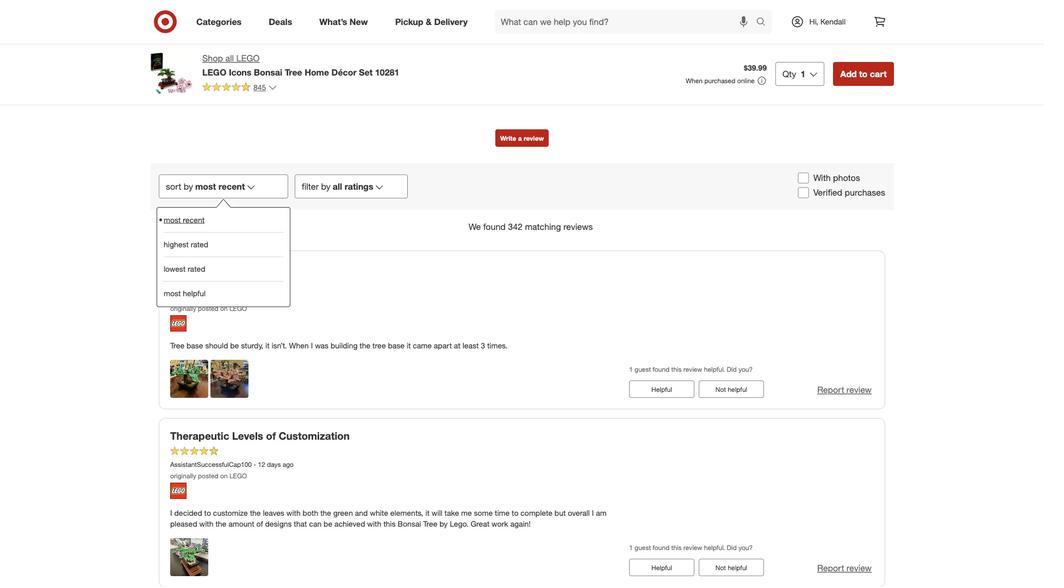 Task type: describe. For each thing, give the bounding box(es) containing it.
some
[[474, 509, 493, 518]]

be inside 'i decided to customize the leaves with both the green and white elements, it will take me some time to complete but overall i am pleased with the amount of designs that can be achieved with this bonsai tree by lego. great work again!'
[[324, 519, 333, 529]]

purchased
[[705, 77, 736, 85]]

name
[[189, 262, 217, 275]]

set inside shop all lego lego icons bonsai tree home décor set 10281
[[359, 67, 373, 77]]

guest review image 1 of 12, zoom in image
[[254, 37, 322, 105]]

both
[[303, 509, 318, 518]]

this for appropriate
[[672, 365, 682, 374]]

therapeutic
[[170, 430, 229, 442]]

by for filter by
[[321, 181, 331, 192]]

online
[[738, 77, 755, 85]]

1 horizontal spatial i
[[311, 341, 313, 351]]

sort by most recent
[[166, 181, 245, 192]]

you? for customization
[[739, 544, 753, 552]]

am
[[596, 509, 607, 518]]

helpful. for therapeutic levels of customization
[[704, 544, 725, 552]]

1 horizontal spatial it
[[407, 341, 411, 351]]

lowest
[[164, 264, 186, 274]]

0 vertical spatial found
[[484, 222, 506, 232]]

review
[[485, 11, 521, 23]]

helpful for set name is appropriate
[[728, 385, 748, 394]]

the up the amount
[[250, 509, 261, 518]]

matching
[[525, 222, 561, 232]]

guest review image 5 of 12, zoom in image
[[561, 37, 629, 105]]

&
[[426, 16, 432, 27]]

lego.
[[450, 519, 469, 529]]

it inside 'i decided to customize the leaves with both the green and white elements, it will take me some time to complete but overall i am pleased with the amount of designs that can be achieved with this bonsai tree by lego. great work again!'
[[426, 509, 430, 518]]

icons
[[229, 67, 252, 77]]

0 horizontal spatial days
[[180, 293, 194, 301]]

not helpful for set name is appropriate
[[716, 385, 748, 394]]

pickup & delivery link
[[386, 10, 482, 34]]

1 for set name is appropriate
[[629, 365, 633, 374]]

shop all lego lego icons bonsai tree home décor set 10281
[[202, 53, 399, 77]]

report for therapeutic levels of customization
[[818, 563, 845, 574]]

most helpful
[[164, 289, 206, 298]]

and
[[355, 509, 368, 518]]

was
[[315, 341, 329, 351]]

time
[[495, 509, 510, 518]]

elements,
[[390, 509, 424, 518]]

deals link
[[260, 10, 306, 34]]

home
[[305, 67, 329, 77]]

review inside see more review images
[[724, 71, 746, 81]]

rated for highest rated
[[191, 240, 208, 249]]

not for therapeutic levels of customization
[[716, 564, 726, 572]]

categories link
[[187, 10, 255, 34]]

pickup
[[395, 16, 424, 27]]

me
[[461, 509, 472, 518]]

with
[[814, 173, 831, 183]]

not for set name is appropriate
[[716, 385, 726, 394]]

helpful button for set name is appropriate
[[629, 381, 695, 398]]

0 vertical spatial helpful
[[183, 289, 206, 298]]

0 vertical spatial when
[[686, 77, 703, 85]]

the left "tree"
[[360, 341, 371, 351]]

1 guest found this review helpful. did you? for customization
[[629, 544, 753, 552]]

again!
[[511, 519, 531, 529]]

posted for levels
[[198, 472, 219, 480]]

guest review image 6 of 12, zoom in image
[[637, 37, 705, 105]]

you? for appropriate
[[739, 365, 753, 374]]

0 vertical spatial -
[[170, 293, 173, 301]]

the down customize in the bottom left of the page
[[216, 519, 226, 529]]

assistantsuccessfulcap100 - 12 days ago
[[170, 461, 294, 469]]

originally posted on lego for levels
[[170, 472, 247, 480]]

on for levels
[[220, 472, 228, 480]]

helpful. for set name is appropriate
[[704, 365, 725, 374]]

times.
[[487, 341, 508, 351]]

filter by all ratings
[[302, 181, 373, 192]]

0 vertical spatial ago
[[196, 293, 207, 301]]

therapeutic levels of customization
[[170, 430, 350, 442]]

1 horizontal spatial of
[[266, 430, 276, 442]]

tree
[[373, 341, 386, 351]]

- 9 days ago
[[170, 293, 207, 301]]

décor
[[332, 67, 357, 77]]

found for therapeutic levels of customization
[[653, 544, 670, 552]]

lego down shop
[[202, 67, 227, 77]]

helpful for therapeutic levels of customization
[[728, 564, 748, 572]]

hi,
[[810, 17, 819, 26]]

1 vertical spatial tree
[[170, 341, 185, 351]]

highest rated link
[[164, 232, 283, 257]]

2 horizontal spatial with
[[367, 519, 382, 529]]

came
[[413, 341, 432, 351]]

did for set name is appropriate
[[727, 365, 737, 374]]

the up can
[[321, 509, 331, 518]]

1 vertical spatial when
[[289, 341, 309, 351]]

1 horizontal spatial recent
[[219, 181, 245, 192]]

qty 1
[[783, 69, 806, 79]]

guest for customization
[[635, 544, 651, 552]]

add to cart
[[841, 69, 887, 79]]

Verified purchases checkbox
[[798, 187, 809, 198]]

assistantsuccessfulcap100
[[170, 461, 252, 469]]

apart
[[434, 341, 452, 351]]

overall
[[568, 509, 590, 518]]

ratings
[[345, 181, 373, 192]]

isn't.
[[272, 341, 287, 351]]

will
[[432, 509, 443, 518]]

did for therapeutic levels of customization
[[727, 544, 737, 552]]

originally for therapeutic
[[170, 472, 196, 480]]

this for customization
[[672, 544, 682, 552]]

tree inside 'i decided to customize the leaves with both the green and white elements, it will take me some time to complete but overall i am pleased with the amount of designs that can be achieved with this bonsai tree by lego. great work again!'
[[423, 519, 438, 529]]

on for name
[[220, 304, 228, 313]]

shop
[[202, 53, 223, 64]]

report review for therapeutic levels of customization
[[818, 563, 872, 574]]

designs
[[265, 519, 292, 529]]

guest review image 2 of 2, zoom in image
[[211, 360, 249, 398]]

customization
[[279, 430, 350, 442]]

customize
[[213, 509, 248, 518]]

when purchased online
[[686, 77, 755, 85]]

found for set name is appropriate
[[653, 365, 670, 374]]

lego up sturdy,
[[230, 304, 247, 313]]

845
[[254, 83, 266, 92]]

delivery
[[434, 16, 468, 27]]

0 horizontal spatial with
[[199, 519, 214, 529]]

lego up icons
[[236, 53, 260, 64]]

not helpful button for therapeutic levels of customization
[[699, 559, 764, 577]]

most for most recent
[[164, 215, 181, 225]]

see
[[732, 60, 745, 70]]

filter
[[302, 181, 319, 192]]

report review button for customization
[[818, 562, 872, 575]]

more
[[747, 60, 765, 70]]

levels
[[232, 430, 263, 442]]

to inside button
[[860, 69, 868, 79]]

cart
[[870, 69, 887, 79]]

of inside 'i decided to customize the leaves with both the green and white elements, it will take me some time to complete but overall i am pleased with the amount of designs that can be achieved with this bonsai tree by lego. great work again!'
[[257, 519, 263, 529]]

0 horizontal spatial it
[[266, 341, 270, 351]]

deals
[[269, 16, 292, 27]]

not helpful button for set name is appropriate
[[699, 381, 764, 398]]

guest review image 1 of 1, zoom in image
[[170, 539, 208, 577]]

at
[[454, 341, 461, 351]]

is
[[220, 262, 228, 275]]

a
[[518, 134, 522, 142]]

search button
[[752, 10, 778, 36]]

take
[[445, 509, 459, 518]]

by for sort by
[[184, 181, 193, 192]]

achieved
[[335, 519, 365, 529]]

10281
[[375, 67, 399, 77]]

leaves
[[263, 509, 284, 518]]

0 horizontal spatial recent
[[183, 215, 205, 225]]

1 horizontal spatial -
[[254, 461, 256, 469]]

9
[[175, 293, 178, 301]]

set name is appropriate
[[170, 262, 288, 275]]



Task type: locate. For each thing, give the bounding box(es) containing it.
1 horizontal spatial set
[[359, 67, 373, 77]]

0 horizontal spatial set
[[170, 262, 187, 275]]

highest rated
[[164, 240, 208, 249]]

0 horizontal spatial bonsai
[[254, 67, 282, 77]]

2 originally posted on lego from the top
[[170, 472, 247, 480]]

most recent
[[164, 215, 205, 225]]

with down white
[[367, 519, 382, 529]]

1 vertical spatial -
[[254, 461, 256, 469]]

tree left home at the left
[[285, 67, 302, 77]]

0 horizontal spatial by
[[184, 181, 193, 192]]

2 vertical spatial found
[[653, 544, 670, 552]]

not helpful for therapeutic levels of customization
[[716, 564, 748, 572]]

sturdy,
[[241, 341, 263, 351]]

by down will on the left bottom of the page
[[440, 519, 448, 529]]

report review
[[818, 385, 872, 395], [818, 563, 872, 574]]

2 not helpful button from the top
[[699, 559, 764, 577]]

we found 342 matching reviews
[[469, 222, 593, 232]]

set left 10281
[[359, 67, 373, 77]]

can
[[309, 519, 322, 529]]

12
[[258, 461, 265, 469]]

it left isn't.
[[266, 341, 270, 351]]

1 vertical spatial originally posted on lego
[[170, 472, 247, 480]]

all left ratings
[[333, 181, 342, 192]]

posted for name
[[198, 304, 219, 313]]

rated right highest
[[191, 240, 208, 249]]

with down decided
[[199, 519, 214, 529]]

pleased
[[170, 519, 197, 529]]

1 vertical spatial of
[[257, 519, 263, 529]]

0 vertical spatial tree
[[285, 67, 302, 77]]

1 originally from the top
[[170, 304, 196, 313]]

1 helpful from the top
[[652, 385, 672, 394]]

ago right 9
[[196, 293, 207, 301]]

days right 9
[[180, 293, 194, 301]]

not helpful button
[[699, 381, 764, 398], [699, 559, 764, 577]]

lowest rated link
[[164, 257, 283, 281]]

we
[[469, 222, 481, 232]]

1 report review from the top
[[818, 385, 872, 395]]

originally posted on lego down - 9 days ago
[[170, 304, 247, 313]]

it left will on the left bottom of the page
[[426, 509, 430, 518]]

0 vertical spatial 1
[[801, 69, 806, 79]]

helpful for customization
[[652, 564, 672, 572]]

1 not helpful from the top
[[716, 385, 748, 394]]

2 vertical spatial this
[[672, 544, 682, 552]]

1 guest from the top
[[635, 365, 651, 374]]

reviews
[[564, 222, 593, 232]]

when
[[686, 77, 703, 85], [289, 341, 309, 351]]

1 not from the top
[[716, 385, 726, 394]]

1 report review button from the top
[[818, 384, 872, 396]]

2 vertical spatial tree
[[423, 519, 438, 529]]

1 horizontal spatial by
[[321, 181, 331, 192]]

base right "tree"
[[388, 341, 405, 351]]

1 horizontal spatial base
[[388, 341, 405, 351]]

on up should
[[220, 304, 228, 313]]

originally down assistantsuccessfulcap100
[[170, 472, 196, 480]]

1 you? from the top
[[739, 365, 753, 374]]

report for set name is appropriate
[[818, 385, 845, 395]]

report review for set name is appropriate
[[818, 385, 872, 395]]

1 vertical spatial this
[[384, 519, 396, 529]]

helpful
[[652, 385, 672, 394], [652, 564, 672, 572]]

helpful
[[183, 289, 206, 298], [728, 385, 748, 394], [728, 564, 748, 572]]

2 not from the top
[[716, 564, 726, 572]]

tree down will on the left bottom of the page
[[423, 519, 438, 529]]

search
[[752, 17, 778, 28]]

1 vertical spatial images
[[748, 71, 772, 81]]

images inside see more review images
[[748, 71, 772, 81]]

1 posted from the top
[[198, 304, 219, 313]]

1 vertical spatial set
[[170, 262, 187, 275]]

0 vertical spatial report
[[818, 385, 845, 395]]

1 vertical spatial on
[[220, 472, 228, 480]]

bonsai inside 'i decided to customize the leaves with both the green and white elements, it will take me some time to complete but overall i am pleased with the amount of designs that can be achieved with this bonsai tree by lego. great work again!'
[[398, 519, 421, 529]]

hi, kendall
[[810, 17, 846, 26]]

the
[[360, 341, 371, 351], [250, 509, 261, 518], [321, 509, 331, 518], [216, 519, 226, 529]]

0 vertical spatial posted
[[198, 304, 219, 313]]

bonsai up 845
[[254, 67, 282, 77]]

green
[[333, 509, 353, 518]]

2 did from the top
[[727, 544, 737, 552]]

sort
[[166, 181, 181, 192]]

0 vertical spatial images
[[524, 11, 559, 23]]

2 report from the top
[[818, 563, 845, 574]]

most helpful link
[[164, 281, 283, 306]]

1 vertical spatial posted
[[198, 472, 219, 480]]

1 base from the left
[[187, 341, 203, 351]]

images down more
[[748, 71, 772, 81]]

2 not helpful from the top
[[716, 564, 748, 572]]

1 vertical spatial helpful button
[[629, 559, 695, 577]]

2 horizontal spatial i
[[592, 509, 594, 518]]

by right sort
[[184, 181, 193, 192]]

2 guest from the top
[[635, 544, 651, 552]]

0 vertical spatial not helpful
[[716, 385, 748, 394]]

1 for therapeutic levels of customization
[[629, 544, 633, 552]]

1 vertical spatial not
[[716, 564, 726, 572]]

see more review images button
[[714, 37, 782, 105]]

i up pleased
[[170, 509, 172, 518]]

set down highest
[[170, 262, 187, 275]]

0 vertical spatial set
[[359, 67, 373, 77]]

1 vertical spatial helpful.
[[704, 544, 725, 552]]

this inside 'i decided to customize the leaves with both the green and white elements, it will take me some time to complete but overall i am pleased with the amount of designs that can be achieved with this bonsai tree by lego. great work again!'
[[384, 519, 396, 529]]

white
[[370, 509, 388, 518]]

write a review
[[500, 134, 544, 142]]

1 horizontal spatial ago
[[283, 461, 294, 469]]

lowest rated
[[164, 264, 205, 274]]

1 vertical spatial you?
[[739, 544, 753, 552]]

to right decided
[[204, 509, 211, 518]]

0 horizontal spatial to
[[204, 509, 211, 518]]

1 vertical spatial all
[[333, 181, 342, 192]]

1 report from the top
[[818, 385, 845, 395]]

report review button for appropriate
[[818, 384, 872, 396]]

least
[[463, 341, 479, 351]]

0 vertical spatial most
[[195, 181, 216, 192]]

1 horizontal spatial all
[[333, 181, 342, 192]]

originally posted on lego down assistantsuccessfulcap100
[[170, 472, 247, 480]]

1 vertical spatial report
[[818, 563, 845, 574]]

with
[[287, 509, 301, 518], [199, 519, 214, 529], [367, 519, 382, 529]]

1 did from the top
[[727, 365, 737, 374]]

what's new
[[319, 16, 368, 27]]

appropriate
[[231, 262, 288, 275]]

0 vertical spatial report review button
[[818, 384, 872, 396]]

it
[[266, 341, 270, 351], [407, 341, 411, 351], [426, 509, 430, 518]]

1 vertical spatial originally
[[170, 472, 196, 480]]

1 vertical spatial rated
[[188, 264, 205, 274]]

2 vertical spatial 1
[[629, 544, 633, 552]]

1 vertical spatial 1 guest found this review helpful. did you?
[[629, 544, 753, 552]]

With photos checkbox
[[798, 173, 809, 184]]

to right add
[[860, 69, 868, 79]]

found
[[484, 222, 506, 232], [653, 365, 670, 374], [653, 544, 670, 552]]

1 horizontal spatial images
[[748, 71, 772, 81]]

see more review images
[[724, 60, 772, 81]]

complete
[[521, 509, 553, 518]]

review images
[[485, 11, 559, 23]]

most down lowest
[[164, 289, 181, 298]]

0 vertical spatial originally posted on lego
[[170, 304, 247, 313]]

by inside 'i decided to customize the leaves with both the green and white elements, it will take me some time to complete but overall i am pleased with the amount of designs that can be achieved with this bonsai tree by lego. great work again!'
[[440, 519, 448, 529]]

0 vertical spatial not
[[716, 385, 726, 394]]

amount
[[229, 519, 254, 529]]

recent up highest rated on the top left
[[183, 215, 205, 225]]

1 vertical spatial recent
[[183, 215, 205, 225]]

2 report review from the top
[[818, 563, 872, 574]]

2 horizontal spatial tree
[[423, 519, 438, 529]]

1 vertical spatial helpful
[[652, 564, 672, 572]]

most right sort
[[195, 181, 216, 192]]

tree base should be sturdy, it isn't. when i was building the tree base it came apart at least 3 times.
[[170, 341, 508, 351]]

great
[[471, 519, 490, 529]]

1 horizontal spatial days
[[267, 461, 281, 469]]

-
[[170, 293, 173, 301], [254, 461, 256, 469]]

342
[[508, 222, 523, 232]]

guest review image 1 of 2, zoom in image
[[170, 360, 208, 398]]

0 vertical spatial not helpful button
[[699, 381, 764, 398]]

0 vertical spatial of
[[266, 430, 276, 442]]

originally down - 9 days ago
[[170, 304, 196, 313]]

i decided to customize the leaves with both the green and white elements, it will take me some time to complete but overall i am pleased with the amount of designs that can be achieved with this bonsai tree by lego. great work again!
[[170, 509, 607, 529]]

2 on from the top
[[220, 472, 228, 480]]

guest for appropriate
[[635, 365, 651, 374]]

images right review
[[524, 11, 559, 23]]

1 vertical spatial ago
[[283, 461, 294, 469]]

0 vertical spatial be
[[230, 341, 239, 351]]

bonsai down elements, at left
[[398, 519, 421, 529]]

1 horizontal spatial bonsai
[[398, 519, 421, 529]]

bonsai
[[254, 67, 282, 77], [398, 519, 421, 529]]

should
[[205, 341, 228, 351]]

- left 9
[[170, 293, 173, 301]]

most recent link
[[164, 208, 283, 232]]

0 horizontal spatial when
[[289, 341, 309, 351]]

it left "came"
[[407, 341, 411, 351]]

base left should
[[187, 341, 203, 351]]

ago right 12
[[283, 461, 294, 469]]

2 helpful from the top
[[652, 564, 672, 572]]

1
[[801, 69, 806, 79], [629, 365, 633, 374], [629, 544, 633, 552]]

2 vertical spatial helpful
[[728, 564, 748, 572]]

0 vertical spatial did
[[727, 365, 737, 374]]

helpful.
[[704, 365, 725, 374], [704, 544, 725, 552]]

by right the filter
[[321, 181, 331, 192]]

tree
[[285, 67, 302, 77], [170, 341, 185, 351], [423, 519, 438, 529]]

0 vertical spatial on
[[220, 304, 228, 313]]

- left 12
[[254, 461, 256, 469]]

1 vertical spatial days
[[267, 461, 281, 469]]

helpful button for therapeutic levels of customization
[[629, 559, 695, 577]]

1 vertical spatial report review button
[[818, 562, 872, 575]]

to
[[860, 69, 868, 79], [204, 509, 211, 518], [512, 509, 519, 518]]

tree inside shop all lego lego icons bonsai tree home décor set 10281
[[285, 67, 302, 77]]

0 horizontal spatial of
[[257, 519, 263, 529]]

2 horizontal spatial by
[[440, 519, 448, 529]]

be right can
[[324, 519, 333, 529]]

1 horizontal spatial to
[[512, 509, 519, 518]]

guest review image 4 of 12, zoom in image
[[484, 37, 552, 105]]

0 horizontal spatial -
[[170, 293, 173, 301]]

0 horizontal spatial all
[[225, 53, 234, 64]]

1 vertical spatial 1
[[629, 365, 633, 374]]

1 vertical spatial be
[[324, 519, 333, 529]]

1 horizontal spatial with
[[287, 509, 301, 518]]

2 helpful. from the top
[[704, 544, 725, 552]]

bonsai inside shop all lego lego icons bonsai tree home décor set 10281
[[254, 67, 282, 77]]

purchases
[[845, 187, 886, 198]]

most up highest
[[164, 215, 181, 225]]

1 vertical spatial not helpful button
[[699, 559, 764, 577]]

1 on from the top
[[220, 304, 228, 313]]

1 1 guest found this review helpful. did you? from the top
[[629, 365, 753, 374]]

0 vertical spatial helpful.
[[704, 365, 725, 374]]

guest review image 3 of 12, zoom in image
[[407, 37, 475, 105]]

1 vertical spatial most
[[164, 215, 181, 225]]

on
[[220, 304, 228, 313], [220, 472, 228, 480]]

i
[[311, 341, 313, 351], [170, 509, 172, 518], [592, 509, 594, 518]]

what's
[[319, 16, 347, 27]]

days right 12
[[267, 461, 281, 469]]

1 horizontal spatial tree
[[285, 67, 302, 77]]

2 you? from the top
[[739, 544, 753, 552]]

i left am
[[592, 509, 594, 518]]

most for most helpful
[[164, 289, 181, 298]]

1 horizontal spatial be
[[324, 519, 333, 529]]

rated for lowest rated
[[188, 264, 205, 274]]

when right isn't.
[[289, 341, 309, 351]]

0 vertical spatial bonsai
[[254, 67, 282, 77]]

0 horizontal spatial be
[[230, 341, 239, 351]]

1 vertical spatial helpful
[[728, 385, 748, 394]]

2 report review button from the top
[[818, 562, 872, 575]]

2 helpful button from the top
[[629, 559, 695, 577]]

0 vertical spatial helpful button
[[629, 381, 695, 398]]

when left purchased
[[686, 77, 703, 85]]

to up again!
[[512, 509, 519, 518]]

with up that
[[287, 509, 301, 518]]

What can we help you find? suggestions appear below search field
[[495, 10, 759, 34]]

1 vertical spatial did
[[727, 544, 737, 552]]

verified purchases
[[814, 187, 886, 198]]

2 1 guest found this review helpful. did you? from the top
[[629, 544, 753, 552]]

qty
[[783, 69, 797, 79]]

3
[[481, 341, 485, 351]]

helpful for appropriate
[[652, 385, 672, 394]]

originally posted on lego for name
[[170, 304, 247, 313]]

kendall
[[821, 17, 846, 26]]

0 vertical spatial 1 guest found this review helpful. did you?
[[629, 365, 753, 374]]

rated inside the lowest rated link
[[188, 264, 205, 274]]

decided
[[174, 509, 202, 518]]

0 vertical spatial rated
[[191, 240, 208, 249]]

you?
[[739, 365, 753, 374], [739, 544, 753, 552]]

2 posted from the top
[[198, 472, 219, 480]]

highest
[[164, 240, 189, 249]]

rated inside highest rated link
[[191, 240, 208, 249]]

rated right lowest
[[188, 264, 205, 274]]

1 helpful. from the top
[[704, 365, 725, 374]]

1 helpful button from the top
[[629, 381, 695, 398]]

on down assistantsuccessfulcap100 - 12 days ago
[[220, 472, 228, 480]]

1 not helpful button from the top
[[699, 381, 764, 398]]

add
[[841, 69, 857, 79]]

originally for set
[[170, 304, 196, 313]]

all right shop
[[225, 53, 234, 64]]

2 base from the left
[[388, 341, 405, 351]]

that
[[294, 519, 307, 529]]

all inside shop all lego lego icons bonsai tree home décor set 10281
[[225, 53, 234, 64]]

0 vertical spatial guest
[[635, 365, 651, 374]]

2 originally from the top
[[170, 472, 196, 480]]

of down leaves
[[257, 519, 263, 529]]

image of lego icons bonsai tree home décor set 10281 image
[[150, 52, 194, 96]]

$39.99
[[744, 63, 767, 73]]

with photos
[[814, 173, 861, 183]]

but
[[555, 509, 566, 518]]

categories
[[196, 16, 242, 27]]

0 vertical spatial all
[[225, 53, 234, 64]]

posted down - 9 days ago
[[198, 304, 219, 313]]

new
[[350, 16, 368, 27]]

0 vertical spatial helpful
[[652, 385, 672, 394]]

posted down assistantsuccessfulcap100
[[198, 472, 219, 480]]

recent up most recent link
[[219, 181, 245, 192]]

guest review image 2 of 12, zoom in image
[[331, 37, 399, 105]]

2 horizontal spatial to
[[860, 69, 868, 79]]

tree up guest review image 1 of 2, zoom in
[[170, 341, 185, 351]]

i left was
[[311, 341, 313, 351]]

guest
[[635, 365, 651, 374], [635, 544, 651, 552]]

0 vertical spatial days
[[180, 293, 194, 301]]

be left sturdy,
[[230, 341, 239, 351]]

write a review button
[[496, 130, 549, 147]]

1 guest found this review helpful. did you? for appropriate
[[629, 365, 753, 374]]

1 originally posted on lego from the top
[[170, 304, 247, 313]]

0 horizontal spatial i
[[170, 509, 172, 518]]

lego down assistantsuccessfulcap100 - 12 days ago
[[230, 472, 247, 480]]

of right levels
[[266, 430, 276, 442]]



Task type: vqa. For each thing, say whether or not it's contained in the screenshot.
middle This
yes



